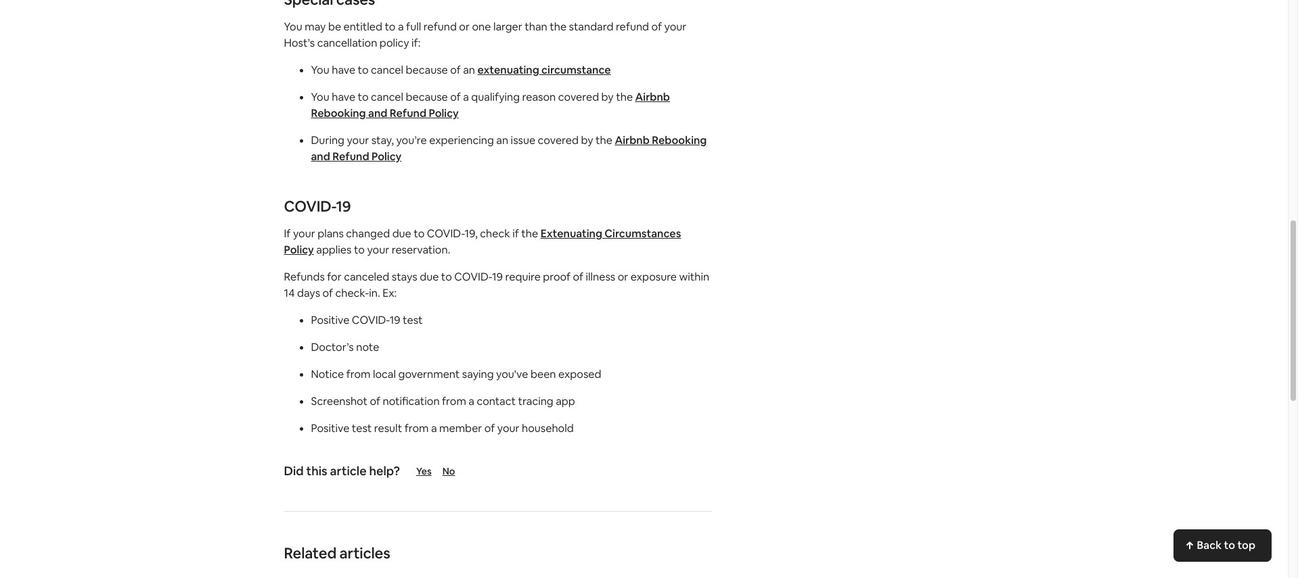 Task type: locate. For each thing, give the bounding box(es) containing it.
2 vertical spatial from
[[405, 422, 429, 436]]

1 vertical spatial because
[[406, 90, 448, 104]]

if
[[284, 227, 291, 241]]

you have to cancel because of a qualifying reason covered by the
[[311, 90, 635, 104]]

0 vertical spatial test
[[403, 313, 423, 328]]

screenshot
[[311, 395, 368, 409]]

policy inside extenuating circumstances policy
[[284, 243, 314, 257]]

0 vertical spatial because
[[406, 63, 448, 77]]

refund
[[424, 20, 457, 34], [616, 20, 649, 34]]

2 airbnb rebooking and refund policy from the top
[[311, 133, 707, 164]]

covered down circumstance
[[558, 90, 599, 104]]

to
[[385, 20, 396, 34], [358, 63, 369, 77], [358, 90, 369, 104], [414, 227, 425, 241], [354, 243, 365, 257], [441, 270, 452, 284], [1224, 539, 1235, 553]]

0 vertical spatial you
[[284, 20, 302, 34]]

or inside you may be entitled to a full refund or one larger than the standard refund of your host's cancellation policy if:
[[459, 20, 470, 34]]

you've
[[496, 368, 528, 382]]

0 vertical spatial from
[[346, 368, 371, 382]]

1 vertical spatial and
[[311, 150, 330, 164]]

2 positive from the top
[[311, 422, 350, 436]]

cancel down policy
[[371, 63, 403, 77]]

1 horizontal spatial policy
[[372, 150, 402, 164]]

due for stays
[[420, 270, 439, 284]]

1 horizontal spatial rebooking
[[652, 133, 707, 148]]

1 vertical spatial covered
[[538, 133, 579, 148]]

1 vertical spatial refund
[[333, 150, 369, 164]]

if:
[[412, 36, 421, 50]]

0 vertical spatial and
[[368, 106, 387, 120]]

or inside refunds for canceled stays due to covid-19 require proof of illness or exposure within 14 days of check-in. ex:
[[618, 270, 628, 284]]

airbnb
[[635, 90, 670, 104], [615, 133, 650, 148]]

covid-19
[[284, 197, 351, 216]]

a left "member"
[[431, 422, 437, 436]]

test
[[403, 313, 423, 328], [352, 422, 372, 436]]

2 vertical spatial you
[[311, 90, 329, 104]]

2 have from the top
[[332, 90, 355, 104]]

been
[[531, 368, 556, 382]]

0 vertical spatial rebooking
[[311, 106, 366, 120]]

1 horizontal spatial 19
[[390, 313, 400, 328]]

1 positive from the top
[[311, 313, 350, 328]]

due inside refunds for canceled stays due to covid-19 require proof of illness or exposure within 14 days of check-in. ex:
[[420, 270, 439, 284]]

1 vertical spatial positive
[[311, 422, 350, 436]]

a left full
[[398, 20, 404, 34]]

1 vertical spatial cancel
[[371, 90, 403, 104]]

by
[[601, 90, 614, 104], [581, 133, 593, 148]]

covered right issue
[[538, 133, 579, 148]]

contact
[[477, 395, 516, 409]]

from
[[346, 368, 371, 382], [442, 395, 466, 409], [405, 422, 429, 436]]

2 horizontal spatial from
[[442, 395, 466, 409]]

1 horizontal spatial from
[[405, 422, 429, 436]]

have down cancellation
[[332, 63, 355, 77]]

airbnb rebooking and refund policy link down the qualifying
[[311, 133, 707, 164]]

1 horizontal spatial refund
[[390, 106, 426, 120]]

1 vertical spatial airbnb rebooking and refund policy link
[[311, 133, 707, 164]]

1 vertical spatial an
[[496, 133, 508, 148]]

positive up "doctor's"
[[311, 313, 350, 328]]

one
[[472, 20, 491, 34]]

0 vertical spatial by
[[601, 90, 614, 104]]

1 because from the top
[[406, 63, 448, 77]]

0 horizontal spatial 19
[[336, 197, 351, 216]]

0 vertical spatial airbnb
[[635, 90, 670, 104]]

policy down the "stay,"
[[372, 150, 402, 164]]

1 refund from the left
[[424, 20, 457, 34]]

0 horizontal spatial refund
[[333, 150, 369, 164]]

notice from local government saying you've been exposed
[[311, 368, 601, 382]]

doctor's
[[311, 340, 354, 355]]

help?
[[369, 464, 400, 479]]

test left result
[[352, 422, 372, 436]]

host's
[[284, 36, 315, 50]]

to inside 'button'
[[1224, 539, 1235, 553]]

0 vertical spatial due
[[392, 227, 411, 241]]

you for you may be entitled to a full refund or one larger than the standard refund of your host's cancellation policy if:
[[284, 20, 302, 34]]

1 airbnb rebooking and refund policy link from the top
[[311, 90, 670, 120]]

0 horizontal spatial test
[[352, 422, 372, 436]]

a down you have to cancel because of an extenuating circumstance
[[463, 90, 469, 104]]

refund right "standard"
[[616, 20, 649, 34]]

refund right full
[[424, 20, 457, 34]]

standard
[[569, 20, 614, 34]]

app
[[556, 395, 575, 409]]

cancel for a
[[371, 90, 403, 104]]

0 horizontal spatial refund
[[424, 20, 457, 34]]

top
[[1238, 539, 1256, 553]]

extenuating circumstances policy link
[[284, 227, 681, 257]]

policy
[[429, 106, 459, 120], [372, 150, 402, 164], [284, 243, 314, 257]]

and
[[368, 106, 387, 120], [311, 150, 330, 164]]

of down local
[[370, 395, 380, 409]]

require
[[505, 270, 541, 284]]

rebooking for during your stay, you're experiencing an issue covered by the
[[652, 133, 707, 148]]

an left issue
[[496, 133, 508, 148]]

your
[[664, 20, 687, 34], [347, 133, 369, 148], [293, 227, 315, 241], [367, 243, 389, 257], [497, 422, 520, 436]]

the inside you may be entitled to a full refund or one larger than the standard refund of your host's cancellation policy if:
[[550, 20, 567, 34]]

1 horizontal spatial refund
[[616, 20, 649, 34]]

1 vertical spatial airbnb rebooking and refund policy
[[311, 133, 707, 164]]

and up the "stay,"
[[368, 106, 387, 120]]

from left local
[[346, 368, 371, 382]]

circumstances
[[605, 227, 681, 241]]

policy for cancel
[[429, 106, 459, 120]]

by right issue
[[581, 133, 593, 148]]

an
[[463, 63, 475, 77], [496, 133, 508, 148]]

1 vertical spatial due
[[420, 270, 439, 284]]

refund up you're
[[390, 106, 426, 120]]

19 up plans
[[336, 197, 351, 216]]

you
[[284, 20, 302, 34], [311, 63, 329, 77], [311, 90, 329, 104]]

result
[[374, 422, 402, 436]]

airbnb rebooking and refund policy down the extenuating
[[311, 90, 670, 120]]

illness
[[586, 270, 615, 284]]

the
[[550, 20, 567, 34], [616, 90, 633, 104], [596, 133, 613, 148], [521, 227, 538, 241]]

applies
[[316, 243, 352, 257]]

1 vertical spatial 19
[[492, 270, 503, 284]]

extenuating circumstances policy
[[284, 227, 681, 257]]

1 horizontal spatial and
[[368, 106, 387, 120]]

0 horizontal spatial and
[[311, 150, 330, 164]]

a inside you may be entitled to a full refund or one larger than the standard refund of your host's cancellation policy if:
[[398, 20, 404, 34]]

2 because from the top
[[406, 90, 448, 104]]

covid- up plans
[[284, 197, 336, 216]]

airbnb rebooking and refund policy for issue
[[311, 133, 707, 164]]

of right "standard"
[[652, 20, 662, 34]]

canceled
[[344, 270, 389, 284]]

due for changed
[[392, 227, 411, 241]]

doctor's note
[[311, 340, 379, 355]]

0 vertical spatial airbnb rebooking and refund policy link
[[311, 90, 670, 120]]

1 horizontal spatial test
[[403, 313, 423, 328]]

policy down if
[[284, 243, 314, 257]]

rebooking
[[311, 106, 366, 120], [652, 133, 707, 148]]

19 down in. ex:
[[390, 313, 400, 328]]

2 vertical spatial policy
[[284, 243, 314, 257]]

during
[[311, 133, 344, 148]]

1 vertical spatial you
[[311, 63, 329, 77]]

circumstance
[[542, 63, 611, 77]]

0 vertical spatial positive
[[311, 313, 350, 328]]

because for a
[[406, 90, 448, 104]]

changed
[[346, 227, 390, 241]]

proof
[[543, 270, 571, 284]]

0 vertical spatial have
[[332, 63, 355, 77]]

an up you have to cancel because of a qualifying reason covered by the
[[463, 63, 475, 77]]

you may be entitled to a full refund or one larger than the standard refund of your host's cancellation policy if:
[[284, 20, 687, 50]]

did
[[284, 464, 304, 479]]

0 horizontal spatial due
[[392, 227, 411, 241]]

1 vertical spatial airbnb
[[615, 133, 650, 148]]

of right 'proof'
[[573, 270, 584, 284]]

and down during
[[311, 150, 330, 164]]

refund down during
[[333, 150, 369, 164]]

1 vertical spatial by
[[581, 133, 593, 148]]

policy up experiencing
[[429, 106, 459, 120]]

1 vertical spatial policy
[[372, 150, 402, 164]]

0 horizontal spatial rebooking
[[311, 106, 366, 120]]

have up during
[[332, 90, 355, 104]]

you down host's
[[311, 63, 329, 77]]

1 vertical spatial or
[[618, 270, 628, 284]]

because down if:
[[406, 63, 448, 77]]

cancellation
[[317, 36, 377, 50]]

1 horizontal spatial due
[[420, 270, 439, 284]]

1 vertical spatial from
[[442, 395, 466, 409]]

19 left require
[[492, 270, 503, 284]]

by down circumstance
[[601, 90, 614, 104]]

cancel up the "stay,"
[[371, 90, 403, 104]]

positive
[[311, 313, 350, 328], [311, 422, 350, 436]]

because
[[406, 63, 448, 77], [406, 90, 448, 104]]

a
[[398, 20, 404, 34], [463, 90, 469, 104], [469, 395, 474, 409], [431, 422, 437, 436]]

refund
[[390, 106, 426, 120], [333, 150, 369, 164]]

0 horizontal spatial an
[[463, 63, 475, 77]]

2 cancel from the top
[[371, 90, 403, 104]]

if your plans changed due to covid-19, check if the
[[284, 227, 541, 241]]

1 cancel from the top
[[371, 63, 403, 77]]

covid-
[[284, 197, 336, 216], [427, 227, 465, 241], [454, 270, 492, 284], [352, 313, 390, 328]]

airbnb rebooking and refund policy link down the extenuating
[[311, 90, 670, 120]]

2 airbnb rebooking and refund policy link from the top
[[311, 133, 707, 164]]

you up during
[[311, 90, 329, 104]]

of
[[652, 20, 662, 34], [450, 63, 461, 77], [450, 90, 461, 104], [573, 270, 584, 284], [323, 286, 333, 301], [370, 395, 380, 409], [485, 422, 495, 436]]

of down for
[[323, 286, 333, 301]]

covid- down extenuating circumstances policy link
[[454, 270, 492, 284]]

positive for positive test result from a member of your household
[[311, 422, 350, 436]]

positive down screenshot
[[311, 422, 350, 436]]

2 horizontal spatial policy
[[429, 106, 459, 120]]

positive for positive covid-19 test
[[311, 313, 350, 328]]

or right illness
[[618, 270, 628, 284]]

1 have from the top
[[332, 63, 355, 77]]

or left one
[[459, 20, 470, 34]]

1 horizontal spatial by
[[601, 90, 614, 104]]

14
[[284, 286, 295, 301]]

household
[[522, 422, 574, 436]]

test down stays
[[403, 313, 423, 328]]

airbnb rebooking and refund policy link for a
[[311, 90, 670, 120]]

airbnb rebooking and refund policy down the qualifying
[[311, 133, 707, 164]]

exposed
[[558, 368, 601, 382]]

qualifying
[[471, 90, 520, 104]]

0 vertical spatial cancel
[[371, 63, 403, 77]]

from down notice from local government saying you've been exposed
[[442, 395, 466, 409]]

plans
[[318, 227, 344, 241]]

due right stays
[[420, 270, 439, 284]]

2 horizontal spatial 19
[[492, 270, 503, 284]]

0 horizontal spatial from
[[346, 368, 371, 382]]

member
[[439, 422, 482, 436]]

0 vertical spatial 19
[[336, 197, 351, 216]]

0 vertical spatial policy
[[429, 106, 459, 120]]

or
[[459, 20, 470, 34], [618, 270, 628, 284]]

have for you have to cancel because of an extenuating circumstance
[[332, 63, 355, 77]]

during your stay, you're experiencing an issue covered by the
[[311, 133, 615, 148]]

you inside you may be entitled to a full refund or one larger than the standard refund of your host's cancellation policy if:
[[284, 20, 302, 34]]

airbnb rebooking and refund policy link
[[311, 90, 670, 120], [311, 133, 707, 164]]

1 airbnb rebooking and refund policy from the top
[[311, 90, 670, 120]]

from down notification
[[405, 422, 429, 436]]

1 horizontal spatial or
[[618, 270, 628, 284]]

covid- up reservation.
[[427, 227, 465, 241]]

you up host's
[[284, 20, 302, 34]]

due up reservation.
[[392, 227, 411, 241]]

if
[[513, 227, 519, 241]]

to inside refunds for canceled stays due to covid-19 require proof of illness or exposure within 14 days of check-in. ex:
[[441, 270, 452, 284]]

due
[[392, 227, 411, 241], [420, 270, 439, 284]]

0 horizontal spatial policy
[[284, 243, 314, 257]]

because down you have to cancel because of an extenuating circumstance
[[406, 90, 448, 104]]

19 inside refunds for canceled stays due to covid-19 require proof of illness or exposure within 14 days of check-in. ex:
[[492, 270, 503, 284]]

0 vertical spatial refund
[[390, 106, 426, 120]]

1 vertical spatial have
[[332, 90, 355, 104]]

0 vertical spatial airbnb rebooking and refund policy
[[311, 90, 670, 120]]

0 horizontal spatial or
[[459, 20, 470, 34]]

19
[[336, 197, 351, 216], [492, 270, 503, 284], [390, 313, 400, 328]]

0 vertical spatial or
[[459, 20, 470, 34]]

1 vertical spatial rebooking
[[652, 133, 707, 148]]



Task type: vqa. For each thing, say whether or not it's contained in the screenshot.
AIRBNB related to You have to cancel because of a qualifying reason covered by the
yes



Task type: describe. For each thing, give the bounding box(es) containing it.
positive test result from a member of your household
[[311, 422, 574, 436]]

notification
[[383, 395, 440, 409]]

to inside you may be entitled to a full refund or one larger than the standard refund of your host's cancellation policy if:
[[385, 20, 396, 34]]

notice
[[311, 368, 344, 382]]

2 vertical spatial 19
[[390, 313, 400, 328]]

because for an
[[406, 63, 448, 77]]

airbnb for you have to cancel because of a qualifying reason covered by the
[[635, 90, 670, 104]]

reason
[[522, 90, 556, 104]]

refund for to
[[390, 106, 426, 120]]

note
[[356, 340, 379, 355]]

refunds
[[284, 270, 325, 284]]

from for result
[[405, 422, 429, 436]]

than
[[525, 20, 547, 34]]

positive covid-19 test
[[311, 313, 423, 328]]

extenuating
[[478, 63, 539, 77]]

days
[[297, 286, 320, 301]]

0 horizontal spatial by
[[581, 133, 593, 148]]

of down "contact"
[[485, 422, 495, 436]]

you for you have to cancel because of a qualifying reason covered by the
[[311, 90, 329, 104]]

stays
[[392, 270, 417, 284]]

policy for you're
[[372, 150, 402, 164]]

airbnb for during your stay, you're experiencing an issue covered by the
[[615, 133, 650, 148]]

and for have
[[368, 106, 387, 120]]

rebooking for you have to cancel because of a qualifying reason covered by the
[[311, 106, 366, 120]]

refunds for canceled stays due to covid-19 require proof of illness or exposure within 14 days of check-in. ex:
[[284, 270, 710, 301]]

and for your
[[311, 150, 330, 164]]

no
[[443, 466, 455, 478]]

from for notification
[[442, 395, 466, 409]]

experiencing
[[429, 133, 494, 148]]

in. ex:
[[369, 286, 397, 301]]

airbnb rebooking and refund policy for a
[[311, 90, 670, 120]]

back
[[1197, 539, 1222, 553]]

a left "contact"
[[469, 395, 474, 409]]

extenuating circumstance link
[[478, 63, 611, 77]]

within
[[679, 270, 710, 284]]

full
[[406, 20, 421, 34]]

check
[[480, 227, 510, 241]]

issue
[[511, 133, 535, 148]]

articles
[[339, 544, 390, 563]]

you have to cancel because of an extenuating circumstance
[[311, 63, 611, 77]]

did this article help?
[[284, 464, 400, 479]]

stay,
[[371, 133, 394, 148]]

article
[[330, 464, 367, 479]]

1 vertical spatial test
[[352, 422, 372, 436]]

1 horizontal spatial an
[[496, 133, 508, 148]]

0 vertical spatial covered
[[558, 90, 599, 104]]

policy
[[380, 36, 409, 50]]

0 vertical spatial an
[[463, 63, 475, 77]]

check-
[[335, 286, 369, 301]]

exposure
[[631, 270, 677, 284]]

be
[[328, 20, 341, 34]]

covid- inside refunds for canceled stays due to covid-19 require proof of illness or exposure within 14 days of check-in. ex:
[[454, 270, 492, 284]]

reservation.
[[392, 243, 450, 257]]

you for you have to cancel because of an extenuating circumstance
[[311, 63, 329, 77]]

government
[[398, 368, 460, 382]]

local
[[373, 368, 396, 382]]

back to top
[[1197, 539, 1256, 553]]

related articles
[[284, 544, 390, 563]]

related
[[284, 544, 336, 563]]

you're
[[396, 133, 427, 148]]

your inside you may be entitled to a full refund or one larger than the standard refund of your host's cancellation policy if:
[[664, 20, 687, 34]]

cancel for an
[[371, 63, 403, 77]]

of down you have to cancel because of an extenuating circumstance
[[450, 90, 461, 104]]

extenuating
[[541, 227, 602, 241]]

back to top button
[[1174, 530, 1272, 563]]

tracing
[[518, 395, 554, 409]]

covid- up note
[[352, 313, 390, 328]]

yes button
[[416, 466, 432, 478]]

have for you have to cancel because of a qualifying reason covered by the
[[332, 90, 355, 104]]

no button
[[443, 466, 481, 478]]

airbnb rebooking and refund policy link for issue
[[311, 133, 707, 164]]

of up you have to cancel because of a qualifying reason covered by the
[[450, 63, 461, 77]]

this
[[306, 464, 327, 479]]

larger
[[493, 20, 522, 34]]

for
[[327, 270, 342, 284]]

refund for stay,
[[333, 150, 369, 164]]

saying
[[462, 368, 494, 382]]

yes
[[416, 466, 432, 478]]

19,
[[465, 227, 478, 241]]

entitled
[[344, 20, 382, 34]]

of inside you may be entitled to a full refund or one larger than the standard refund of your host's cancellation policy if:
[[652, 20, 662, 34]]

applies to your reservation.
[[314, 243, 450, 257]]

may
[[305, 20, 326, 34]]

screenshot of notification from a contact tracing app
[[311, 395, 575, 409]]

2 refund from the left
[[616, 20, 649, 34]]



